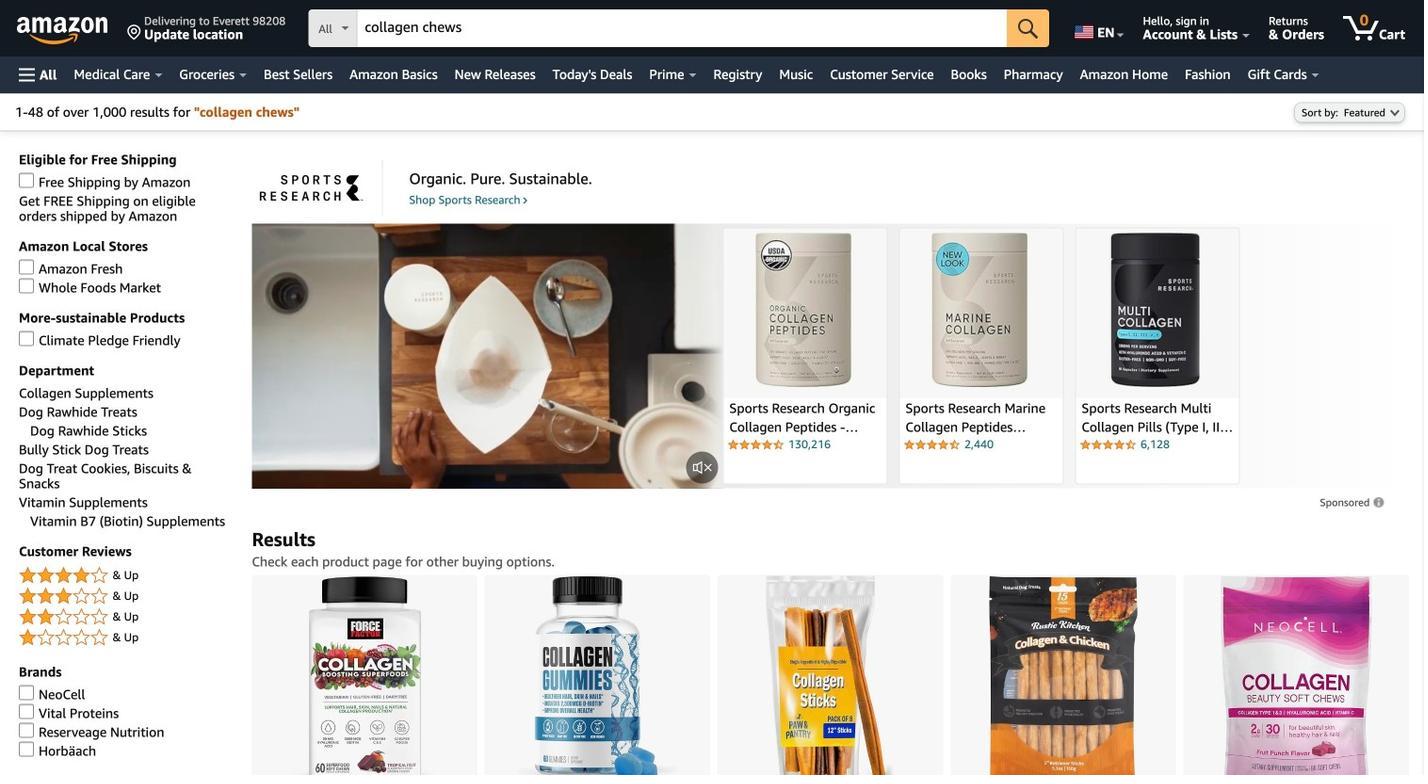 Task type: locate. For each thing, give the bounding box(es) containing it.
checkbox image
[[19, 173, 34, 188], [19, 278, 34, 293], [19, 331, 34, 346], [19, 685, 34, 700], [19, 704, 34, 719], [19, 723, 34, 738]]

2 stars & up element
[[19, 606, 233, 629]]

checkbox image
[[19, 259, 34, 275], [19, 742, 34, 757]]

sponsored ad - biotin + collagen gummies | #1 rated chewable collagen gummies for healthier hair, skin & nails | supplemen... image
[[517, 576, 678, 775]]

None submit
[[1007, 9, 1050, 47]]

navigation navigation
[[0, 0, 1424, 93]]

1 vertical spatial checkbox image
[[19, 742, 34, 757]]

None search field
[[308, 9, 1050, 49]]

1 checkbox image from the top
[[19, 259, 34, 275]]

6 checkbox image from the top
[[19, 723, 34, 738]]

4 stars & up element
[[19, 565, 233, 587]]

0 vertical spatial checkbox image
[[19, 259, 34, 275]]

none submit inside search field
[[1007, 9, 1050, 47]]

dropdown image
[[1390, 109, 1400, 116]]

list
[[722, 224, 1248, 489]]

2 checkbox image from the top
[[19, 742, 34, 757]]

sponsored ad - wild eats collagen chews for dogs, chicken flavored -15 pack collagen sticks for large, medium, and small dogs image
[[989, 576, 1138, 775]]



Task type: vqa. For each thing, say whether or not it's contained in the screenshot.
& corresponding to 10
no



Task type: describe. For each thing, give the bounding box(es) containing it.
sponsored ad - force factor collagen boosting superfoods with biotin, hyaluronic acid, bamboo, and hair, skin, and nails v... image
[[293, 576, 436, 775]]

none search field inside navigation navigation
[[308, 9, 1050, 49]]

amazon image
[[17, 17, 108, 45]]

mute sponsored video element
[[681, 447, 723, 489]]

Search Amazon text field
[[357, 10, 1007, 46]]

neocell collagen peptides vitamin c & hyaluronic acid, gluten free, supports hair, skin, & nail health, collagen type 1 an... image
[[1221, 576, 1372, 775]]

1 checkbox image from the top
[[19, 173, 34, 188]]

mute sponsored video image
[[686, 452, 718, 484]]

1 star & up element
[[19, 627, 233, 649]]

3 checkbox image from the top
[[19, 331, 34, 346]]

4 checkbox image from the top
[[19, 685, 34, 700]]

5 checkbox image from the top
[[19, 704, 34, 719]]

sponsored ad - paw & pantry 12" beef collagen sticks for dogs (8 pk) - rawhide free all natural collagen chews for dogs - ... image
[[766, 576, 895, 775]]

2 checkbox image from the top
[[19, 278, 34, 293]]

3 stars & up element
[[19, 585, 233, 608]]



